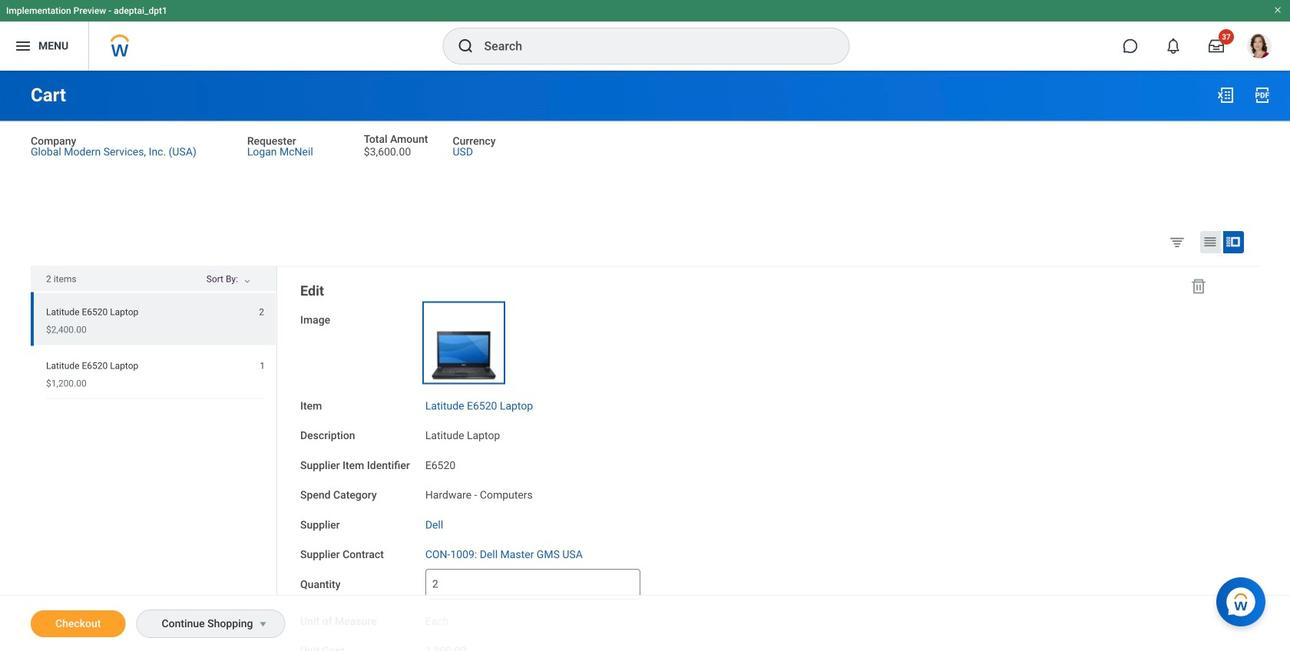 Task type: vqa. For each thing, say whether or not it's contained in the screenshot.
Recruiting Department
no



Task type: locate. For each thing, give the bounding box(es) containing it.
chevron down image
[[238, 278, 257, 289]]

Search Workday  search field
[[484, 29, 818, 63]]

caret down image
[[254, 618, 272, 631]]

close environment banner image
[[1273, 5, 1283, 15]]

view printable version (pdf) image
[[1253, 86, 1272, 104]]

delete image
[[1190, 277, 1208, 295]]

region
[[31, 267, 277, 651]]

inbox large image
[[1209, 38, 1224, 54]]

option group
[[1166, 231, 1256, 256]]

select to filter grid data image
[[1169, 234, 1186, 250]]

hardware - computers element
[[425, 486, 533, 502]]

justify image
[[14, 37, 32, 55]]

main content
[[0, 71, 1290, 651]]

None text field
[[425, 569, 640, 600]]

toggle to list detail view image
[[1226, 234, 1241, 249]]

banner
[[0, 0, 1290, 71]]

none text field inside the navigation pane region
[[425, 569, 640, 600]]

notifications large image
[[1166, 38, 1181, 54]]

Toggle to Grid view radio
[[1200, 231, 1221, 253]]

item list list box
[[31, 292, 276, 399]]

Toggle to List Detail view radio
[[1223, 231, 1244, 253]]

toggle to grid view image
[[1203, 234, 1218, 249]]



Task type: describe. For each thing, give the bounding box(es) containing it.
search image
[[457, 37, 475, 55]]

navigation pane region
[[277, 267, 1227, 651]]

arrow down image
[[257, 275, 275, 285]]

e6520.jpg image
[[425, 304, 502, 381]]

export to excel image
[[1217, 86, 1235, 104]]

profile logan mcneil image
[[1247, 34, 1272, 62]]



